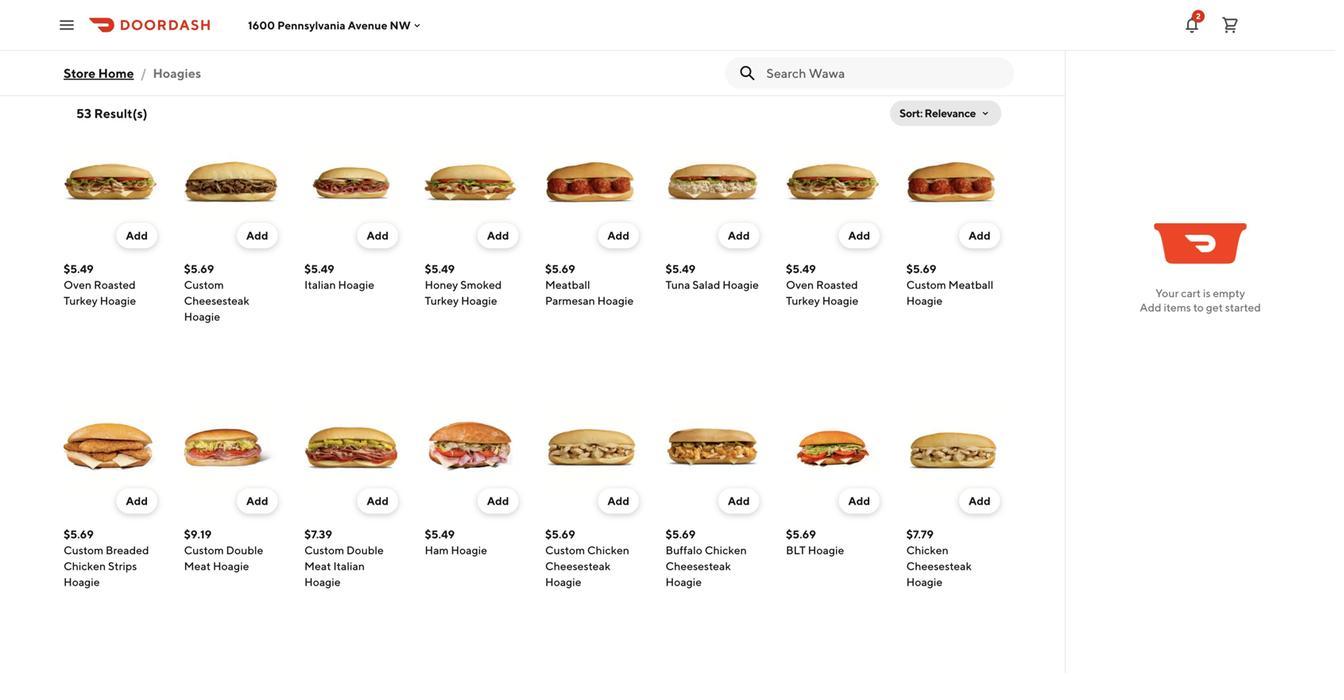 Task type: vqa. For each thing, say whether or not it's contained in the screenshot.
The Deals: for Bunker Hill Market & Deli
no



Task type: describe. For each thing, give the bounding box(es) containing it.
buffalo chicken cheesesteak hoagie image
[[666, 401, 760, 495]]

sandwiches
[[339, 0, 399, 12]]

2
[[1197, 12, 1201, 21]]

53 result(s)
[[76, 106, 148, 121]]

hoagie inside $5.69 blt hoagie
[[808, 544, 845, 557]]

hoagie inside $5.69 buffalo chicken cheesesteak hoagie
[[666, 576, 702, 589]]

started
[[1226, 301, 1262, 314]]

2 oven roasted turkey hoagie image from the left
[[786, 136, 880, 229]]

is
[[1204, 287, 1211, 300]]

$5.69 custom meatball hoagie
[[907, 262, 994, 307]]

custom for custom meatball hoagie
[[907, 278, 947, 291]]

hoagie inside $5.49 tuna salad hoagie
[[723, 278, 759, 291]]

nw
[[390, 18, 411, 32]]

turkey for the 'honey smoked turkey hoagie' image
[[425, 294, 459, 307]]

hoagie inside $5.69 custom meatball hoagie
[[907, 294, 943, 307]]

sort:
[[900, 107, 923, 120]]

ham hoagie image
[[425, 401, 519, 495]]

$5.69 custom breaded chicken strips hoagie
[[64, 528, 149, 589]]

$5.49 honey smoked turkey hoagie
[[425, 262, 502, 307]]

buffalo
[[666, 544, 703, 557]]

chicken cheesesteak hoagie image
[[907, 401, 1001, 495]]

open menu image
[[57, 16, 76, 35]]

$5.69 blt hoagie
[[786, 528, 845, 557]]

$5.49 italian hoagie
[[305, 262, 375, 291]]

cheesesteak inside $5.69 buffalo chicken cheesesteak hoagie
[[666, 560, 731, 573]]

hoagie inside $7.79 chicken cheesesteak hoagie
[[907, 576, 943, 589]]

turkey for second oven roasted turkey hoagie 'image' from right
[[64, 294, 98, 307]]

relevance
[[925, 107, 977, 120]]

custom for custom double meat italian hoagie
[[305, 544, 344, 557]]

chicken parmesan breaded chicken hoagie image
[[64, 667, 157, 674]]

0 items, open order cart image
[[1221, 16, 1241, 35]]

custom double meat hoagie image
[[184, 401, 278, 495]]

hoagie inside $5.69 meatball parmesan hoagie
[[598, 294, 634, 307]]

custom for custom chicken cheesesteak hoagie
[[546, 544, 585, 557]]

add for 'custom meatball hoagie' image
[[969, 229, 991, 242]]

chicken inside $5.69 custom breaded chicken strips hoagie
[[64, 560, 106, 573]]

empty
[[1214, 287, 1246, 300]]

chicken inside $5.69 buffalo chicken cheesesteak hoagie
[[705, 544, 747, 557]]

add for chicken cheesesteak hoagie image
[[969, 495, 991, 508]]

sandwiches & burgers link
[[334, 0, 414, 31]]

parmesan
[[546, 294, 596, 307]]

$5.49 for 2nd oven roasted turkey hoagie 'image' from the left
[[786, 262, 816, 276]]

italian inside $7.39 custom double meat italian hoagie
[[333, 560, 365, 573]]

meatball inside $5.69 custom meatball hoagie
[[949, 278, 994, 291]]

get
[[1207, 301, 1224, 314]]

your cart is empty add items to get started
[[1141, 287, 1262, 314]]

your
[[1156, 287, 1180, 300]]

custom cheesesteak hoagie image
[[184, 136, 278, 229]]

hoagie inside $5.49 ham hoagie
[[451, 544, 488, 557]]

custom double meat italian hoagie image
[[305, 401, 398, 495]]

store home link
[[64, 57, 134, 89]]

burgers
[[354, 15, 393, 28]]

custom chicken cheesesteak hoagie image
[[546, 401, 639, 495]]

blt
[[786, 544, 806, 557]]

add for italian hoagie image
[[367, 229, 389, 242]]

meatball parmesan hoagie image
[[546, 136, 639, 229]]

hoagie inside $5.69 custom cheesesteak hoagie
[[184, 310, 220, 323]]

cart
[[1182, 287, 1202, 300]]

cheesesteak inside $5.69 custom chicken cheesesteak hoagie
[[546, 560, 611, 573]]

smoked
[[461, 278, 502, 291]]

sort: relevance button
[[891, 101, 1002, 126]]

1 roasted from the left
[[94, 278, 136, 291]]

meat for italian
[[305, 560, 331, 573]]

add for the buffalo chicken cheesesteak hoagie image
[[728, 495, 750, 508]]

Search Wawa search field
[[767, 64, 1002, 82]]

$5.69 for $5.69 meatball parmesan hoagie
[[546, 262, 576, 276]]

add for 'custom cheesesteak hoagie' image
[[246, 229, 268, 242]]

salad
[[693, 278, 721, 291]]

add for "custom double meat italian hoagie" image
[[367, 495, 389, 508]]



Task type: locate. For each thing, give the bounding box(es) containing it.
custom inside $5.69 custom breaded chicken strips hoagie
[[64, 544, 103, 557]]

$5.49 for the 'honey smoked turkey hoagie' image
[[425, 262, 455, 276]]

0 horizontal spatial meatball
[[546, 278, 591, 291]]

double inside $9.19 custom double meat hoagie
[[226, 544, 264, 557]]

chicken left buffalo
[[588, 544, 630, 557]]

custom for custom cheesesteak hoagie
[[184, 278, 224, 291]]

0 horizontal spatial $5.49 oven roasted turkey hoagie
[[64, 262, 136, 307]]

hoagies
[[64, 58, 155, 88], [153, 66, 201, 81]]

honey
[[425, 278, 458, 291]]

2 $5.49 oven roasted turkey hoagie from the left
[[786, 262, 859, 307]]

0 horizontal spatial meat
[[184, 560, 211, 573]]

italian inside '$5.49 italian hoagie'
[[305, 278, 336, 291]]

add for meatball parmesan hoagie image on the left of page
[[608, 229, 630, 242]]

add for custom double meat hoagie image
[[246, 495, 268, 508]]

meatball inside $5.69 meatball parmesan hoagie
[[546, 278, 591, 291]]

$5.49 oven roasted turkey hoagie
[[64, 262, 136, 307], [786, 262, 859, 307]]

double for italian
[[347, 544, 384, 557]]

1 meat from the left
[[184, 560, 211, 573]]

0 horizontal spatial turkey
[[64, 294, 98, 307]]

custom inside $5.69 custom chicken cheesesteak hoagie
[[546, 544, 585, 557]]

custom breaded chicken strips hoagie image
[[64, 401, 157, 495]]

3 turkey from the left
[[786, 294, 820, 307]]

add
[[126, 229, 148, 242], [246, 229, 268, 242], [367, 229, 389, 242], [487, 229, 509, 242], [608, 229, 630, 242], [728, 229, 750, 242], [849, 229, 871, 242], [969, 229, 991, 242], [1141, 301, 1162, 314], [126, 495, 148, 508], [246, 495, 268, 508], [367, 495, 389, 508], [487, 495, 509, 508], [608, 495, 630, 508], [728, 495, 750, 508], [849, 495, 871, 508], [969, 495, 991, 508]]

$5.69 custom chicken cheesesteak hoagie
[[546, 528, 630, 589]]

add for the ham hoagie 'image'
[[487, 495, 509, 508]]

1600 pennsylvania avenue nw button
[[248, 18, 424, 32]]

$5.49 ham hoagie
[[425, 528, 488, 557]]

$7.79 chicken cheesesteak hoagie
[[907, 528, 972, 589]]

double
[[226, 544, 264, 557], [347, 544, 384, 557]]

/
[[140, 66, 147, 81]]

1 turkey from the left
[[64, 294, 98, 307]]

chicken down the $7.79
[[907, 544, 949, 557]]

turkey
[[64, 294, 98, 307], [425, 294, 459, 307], [786, 294, 820, 307]]

2 double from the left
[[347, 544, 384, 557]]

$5.49 for the ham hoagie 'image'
[[425, 528, 455, 541]]

meat down the $7.39
[[305, 560, 331, 573]]

home
[[98, 66, 134, 81]]

add for the custom breaded chicken strips hoagie image at the bottom of the page
[[126, 495, 148, 508]]

cheesesteak
[[184, 294, 249, 307], [546, 560, 611, 573], [666, 560, 731, 573], [907, 560, 972, 573]]

0 horizontal spatial roasted
[[94, 278, 136, 291]]

$5.49 for italian hoagie image
[[305, 262, 335, 276]]

chicken right buffalo
[[705, 544, 747, 557]]

$5.49 inside '$5.49 honey smoked turkey hoagie'
[[425, 262, 455, 276]]

1600 pennsylvania avenue nw
[[248, 18, 411, 32]]

$5.49 for second oven roasted turkey hoagie 'image' from right
[[64, 262, 94, 276]]

meat inside $9.19 custom double meat hoagie
[[184, 560, 211, 573]]

$7.79
[[907, 528, 934, 541]]

1 oven roasted turkey hoagie image from the left
[[64, 136, 157, 229]]

tuna salad hoagie image
[[666, 136, 760, 229]]

$5.69 for $5.69 custom chicken cheesesteak hoagie
[[546, 528, 576, 541]]

chicken inside $7.79 chicken cheesesteak hoagie
[[907, 544, 949, 557]]

$5.69 inside $5.69 custom cheesesteak hoagie
[[184, 262, 214, 276]]

$5.69 custom cheesesteak hoagie
[[184, 262, 249, 323]]

chicken left strips
[[64, 560, 106, 573]]

$5.69
[[184, 262, 214, 276], [546, 262, 576, 276], [907, 262, 937, 276], [64, 528, 94, 541], [546, 528, 576, 541], [666, 528, 696, 541], [786, 528, 817, 541]]

strips
[[108, 560, 137, 573]]

2 roasted from the left
[[817, 278, 859, 291]]

meatball
[[546, 278, 591, 291], [949, 278, 994, 291]]

$5.69 for $5.69 custom cheesesteak hoagie
[[184, 262, 214, 276]]

$9.19
[[184, 528, 212, 541]]

$5.69 inside $5.69 meatball parmesan hoagie
[[546, 262, 576, 276]]

roasted
[[94, 278, 136, 291], [817, 278, 859, 291]]

hoagie inside $9.19 custom double meat hoagie
[[213, 560, 249, 573]]

1 oven from the left
[[64, 278, 92, 291]]

hoagie inside $5.69 custom breaded chicken strips hoagie
[[64, 576, 100, 589]]

&
[[401, 0, 409, 12]]

add button
[[116, 223, 157, 249], [116, 223, 157, 249], [237, 223, 278, 249], [237, 223, 278, 249], [357, 223, 398, 249], [357, 223, 398, 249], [478, 223, 519, 249], [478, 223, 519, 249], [598, 223, 639, 249], [598, 223, 639, 249], [719, 223, 760, 249], [719, 223, 760, 249], [839, 223, 880, 249], [839, 223, 880, 249], [960, 223, 1001, 249], [960, 223, 1001, 249], [116, 489, 157, 514], [116, 489, 157, 514], [237, 489, 278, 514], [237, 489, 278, 514], [357, 489, 398, 514], [357, 489, 398, 514], [478, 489, 519, 514], [478, 489, 519, 514], [598, 489, 639, 514], [598, 489, 639, 514], [719, 489, 760, 514], [719, 489, 760, 514], [839, 489, 880, 514], [839, 489, 880, 514], [960, 489, 1001, 514], [960, 489, 1001, 514]]

turkey for 2nd oven roasted turkey hoagie 'image' from the left
[[786, 294, 820, 307]]

$5.49 inside $5.49 ham hoagie
[[425, 528, 455, 541]]

1 $5.49 oven roasted turkey hoagie from the left
[[64, 262, 136, 307]]

hoagie inside $7.39 custom double meat italian hoagie
[[305, 576, 341, 589]]

$5.49 inside $5.49 tuna salad hoagie
[[666, 262, 696, 276]]

custom inside $7.39 custom double meat italian hoagie
[[305, 544, 344, 557]]

add inside your cart is empty add items to get started
[[1141, 301, 1162, 314]]

tuna
[[666, 278, 691, 291]]

ham
[[425, 544, 449, 557]]

$5.69 for $5.69 custom meatball hoagie
[[907, 262, 937, 276]]

chicken inside $5.69 custom chicken cheesesteak hoagie
[[588, 544, 630, 557]]

0 vertical spatial italian
[[305, 278, 336, 291]]

1 horizontal spatial meat
[[305, 560, 331, 573]]

chicken
[[588, 544, 630, 557], [705, 544, 747, 557], [907, 544, 949, 557], [64, 560, 106, 573]]

add for custom chicken cheesesteak hoagie image
[[608, 495, 630, 508]]

hoagie
[[338, 278, 375, 291], [723, 278, 759, 291], [100, 294, 136, 307], [461, 294, 498, 307], [598, 294, 634, 307], [823, 294, 859, 307], [907, 294, 943, 307], [184, 310, 220, 323], [451, 544, 488, 557], [808, 544, 845, 557], [213, 560, 249, 573], [64, 576, 100, 589], [305, 576, 341, 589], [546, 576, 582, 589], [666, 576, 702, 589], [907, 576, 943, 589]]

$5.49 tuna salad hoagie
[[666, 262, 759, 291]]

$5.69 inside $5.69 buffalo chicken cheesesteak hoagie
[[666, 528, 696, 541]]

items
[[1164, 301, 1192, 314]]

$5.49
[[64, 262, 94, 276], [305, 262, 335, 276], [425, 262, 455, 276], [666, 262, 696, 276], [786, 262, 816, 276], [425, 528, 455, 541]]

$5.69 inside $5.69 custom chicken cheesesteak hoagie
[[546, 528, 576, 541]]

add for the 'honey smoked turkey hoagie' image
[[487, 229, 509, 242]]

custom inside $5.69 custom meatball hoagie
[[907, 278, 947, 291]]

$5.69 inside $5.69 custom meatball hoagie
[[907, 262, 937, 276]]

blt hoagie image
[[786, 401, 880, 495]]

double inside $7.39 custom double meat italian hoagie
[[347, 544, 384, 557]]

0 horizontal spatial oven roasted turkey hoagie image
[[64, 136, 157, 229]]

0 horizontal spatial double
[[226, 544, 264, 557]]

$5.69 for $5.69 buffalo chicken cheesesteak hoagie
[[666, 528, 696, 541]]

2 oven from the left
[[786, 278, 814, 291]]

custom meatball hoagie image
[[907, 136, 1001, 229]]

honey smoked turkey hoagie image
[[425, 136, 519, 229]]

custom inside $5.69 custom cheesesteak hoagie
[[184, 278, 224, 291]]

meat down $9.19 at bottom
[[184, 560, 211, 573]]

meat
[[184, 560, 211, 573], [305, 560, 331, 573]]

meat inside $7.39 custom double meat italian hoagie
[[305, 560, 331, 573]]

$9.19 custom double meat hoagie
[[184, 528, 264, 573]]

1 horizontal spatial meatball
[[949, 278, 994, 291]]

0 horizontal spatial oven
[[64, 278, 92, 291]]

add for tuna salad hoagie image
[[728, 229, 750, 242]]

$5.69 meatball parmesan hoagie
[[546, 262, 634, 307]]

1 horizontal spatial $5.49 oven roasted turkey hoagie
[[786, 262, 859, 307]]

2 meatball from the left
[[949, 278, 994, 291]]

1 double from the left
[[226, 544, 264, 557]]

custom
[[184, 278, 224, 291], [907, 278, 947, 291], [64, 544, 103, 557], [184, 544, 224, 557], [305, 544, 344, 557], [546, 544, 585, 557]]

turkey inside '$5.49 honey smoked turkey hoagie'
[[425, 294, 459, 307]]

hoagie inside '$5.49 honey smoked turkey hoagie'
[[461, 294, 498, 307]]

$5.69 inside $5.69 blt hoagie
[[786, 528, 817, 541]]

1 horizontal spatial turkey
[[425, 294, 459, 307]]

meat for hoagie
[[184, 560, 211, 573]]

$5.69 for $5.69 blt hoagie
[[786, 528, 817, 541]]

1 horizontal spatial double
[[347, 544, 384, 557]]

$5.49 inside '$5.49 italian hoagie'
[[305, 262, 335, 276]]

2 turkey from the left
[[425, 294, 459, 307]]

avenue
[[348, 18, 388, 32]]

1600
[[248, 18, 275, 32]]

add for blt hoagie image
[[849, 495, 871, 508]]

53
[[76, 106, 92, 121]]

$5.49 for tuna salad hoagie image
[[666, 262, 696, 276]]

$7.39 custom double meat italian hoagie
[[305, 528, 384, 589]]

result(s)
[[94, 106, 148, 121]]

hoagie inside $5.69 custom chicken cheesesteak hoagie
[[546, 576, 582, 589]]

breaded
[[106, 544, 149, 557]]

oven
[[64, 278, 92, 291], [786, 278, 814, 291]]

$5.69 for $5.69 custom breaded chicken strips hoagie
[[64, 528, 94, 541]]

2 horizontal spatial turkey
[[786, 294, 820, 307]]

notification bell image
[[1183, 16, 1202, 35]]

store
[[64, 66, 96, 81]]

to
[[1194, 301, 1205, 314]]

1 horizontal spatial roasted
[[817, 278, 859, 291]]

sort: relevance
[[900, 107, 977, 120]]

1 meatball from the left
[[546, 278, 591, 291]]

custom for custom breaded chicken strips hoagie
[[64, 544, 103, 557]]

sandwiches & burgers
[[339, 0, 409, 28]]

hoagie inside '$5.49 italian hoagie'
[[338, 278, 375, 291]]

$5.69 buffalo chicken cheesesteak hoagie
[[666, 528, 747, 589]]

2 meat from the left
[[305, 560, 331, 573]]

italian hoagie image
[[305, 136, 398, 229]]

store home / hoagies
[[64, 66, 201, 81]]

custom for custom double meat hoagie
[[184, 544, 224, 557]]

pennsylvania
[[277, 18, 346, 32]]

custom inside $9.19 custom double meat hoagie
[[184, 544, 224, 557]]

1 horizontal spatial oven roasted turkey hoagie image
[[786, 136, 880, 229]]

1 horizontal spatial oven
[[786, 278, 814, 291]]

1 vertical spatial italian
[[333, 560, 365, 573]]

$7.39
[[305, 528, 332, 541]]

double for hoagie
[[226, 544, 264, 557]]

oven roasted turkey hoagie image
[[64, 136, 157, 229], [786, 136, 880, 229]]

$5.69 inside $5.69 custom breaded chicken strips hoagie
[[64, 528, 94, 541]]

italian
[[305, 278, 336, 291], [333, 560, 365, 573]]



